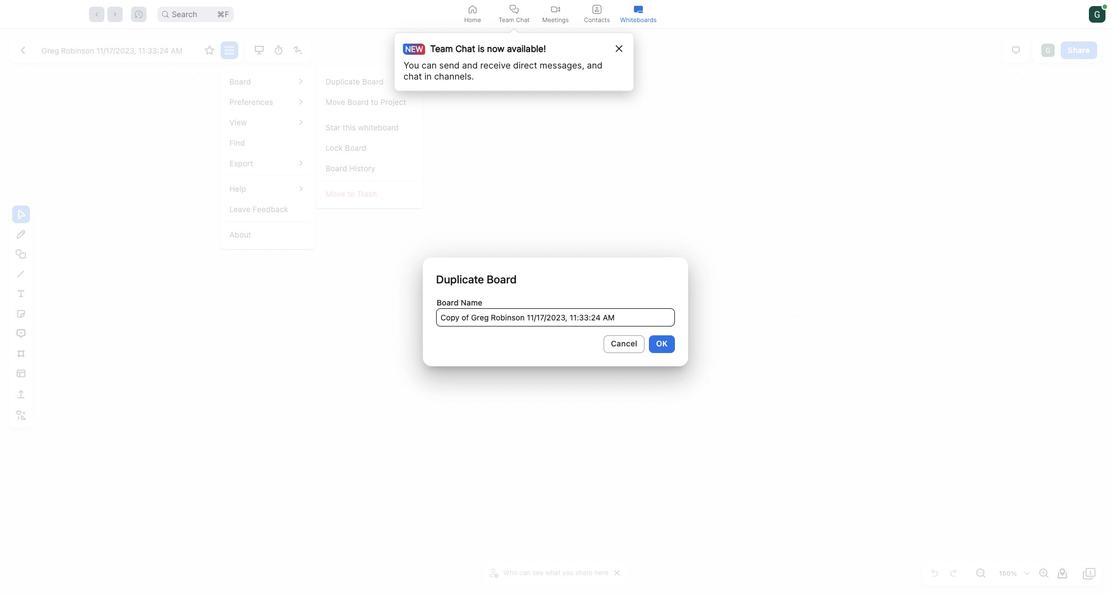 Task type: describe. For each thing, give the bounding box(es) containing it.
team chat image
[[510, 5, 519, 14]]

chat
[[404, 71, 422, 82]]

whiteboards button
[[618, 0, 660, 28]]

meetings
[[543, 16, 569, 24]]

home small image
[[469, 5, 477, 14]]

is
[[478, 43, 485, 54]]

profile contact image
[[593, 5, 602, 14]]

channels.
[[434, 71, 474, 82]]

messages,
[[540, 60, 585, 71]]

close image
[[616, 45, 623, 52]]

tab list containing home
[[452, 0, 660, 28]]

contacts button
[[577, 0, 618, 28]]

close image
[[616, 45, 623, 52]]

team chat button
[[494, 0, 535, 28]]

home
[[465, 16, 481, 24]]

avatar image
[[1090, 6, 1106, 22]]

whiteboard small image
[[635, 5, 643, 14]]

team chat is now available! element
[[407, 42, 546, 55]]

chat for team chat
[[516, 16, 530, 24]]

team for team chat is now available! you can send and receive direct messages, and chat in channels.
[[431, 43, 453, 54]]

team chat is now available! you can send and receive direct messages, and chat in channels.
[[404, 43, 603, 82]]

send
[[440, 60, 460, 71]]



Task type: locate. For each thing, give the bounding box(es) containing it.
chat down team chat image
[[516, 16, 530, 24]]

0 vertical spatial chat
[[516, 16, 530, 24]]

0 horizontal spatial and
[[463, 60, 478, 71]]

1 horizontal spatial chat
[[516, 16, 530, 24]]

meetings button
[[535, 0, 577, 28]]

chat for team chat is now available! you can send and receive direct messages, and chat in channels.
[[456, 43, 476, 54]]

whiteboards
[[621, 16, 657, 24]]

contacts
[[584, 16, 610, 24]]

home small image
[[469, 5, 477, 14]]

and right messages,
[[587, 60, 603, 71]]

0 horizontal spatial team
[[431, 43, 453, 54]]

1 vertical spatial chat
[[456, 43, 476, 54]]

now
[[487, 43, 505, 54]]

⌘f
[[217, 9, 229, 19]]

chat
[[516, 16, 530, 24], [456, 43, 476, 54]]

chat left is
[[456, 43, 476, 54]]

whiteboard small image
[[635, 5, 643, 14]]

online image
[[1104, 4, 1108, 9], [1104, 4, 1108, 9]]

in
[[425, 71, 432, 82]]

search
[[172, 9, 197, 19]]

home button
[[452, 0, 494, 28]]

team inside button
[[499, 16, 515, 24]]

team up send
[[431, 43, 453, 54]]

1 and from the left
[[463, 60, 478, 71]]

magnifier image
[[162, 11, 169, 17], [162, 11, 169, 17]]

tab list
[[452, 0, 660, 28]]

1 horizontal spatial and
[[587, 60, 603, 71]]

available!
[[507, 43, 546, 54]]

can
[[422, 60, 437, 71]]

you
[[404, 60, 419, 71]]

team chat image
[[510, 5, 519, 14]]

and down team chat is now available! "element"
[[463, 60, 478, 71]]

chat inside button
[[516, 16, 530, 24]]

0 horizontal spatial chat
[[456, 43, 476, 54]]

you can send and receive direct messages, and chat in channels. element
[[404, 60, 614, 82]]

receive
[[481, 60, 511, 71]]

team for team chat
[[499, 16, 515, 24]]

1 horizontal spatial team
[[499, 16, 515, 24]]

team
[[499, 16, 515, 24], [431, 43, 453, 54]]

1 vertical spatial team
[[431, 43, 453, 54]]

profile contact image
[[593, 5, 602, 14]]

video on image
[[552, 5, 560, 14], [552, 5, 560, 14]]

and
[[463, 60, 478, 71], [587, 60, 603, 71]]

team down team chat image
[[499, 16, 515, 24]]

team inside 'team chat is now available! you can send and receive direct messages, and chat in channels.'
[[431, 43, 453, 54]]

team chat
[[499, 16, 530, 24]]

2 and from the left
[[587, 60, 603, 71]]

tooltip
[[394, 28, 635, 91]]

direct
[[514, 60, 538, 71]]

0 vertical spatial team
[[499, 16, 515, 24]]

tooltip containing team chat is now available! you can send and receive direct messages, and chat in channels.
[[394, 28, 635, 91]]

chat inside 'team chat is now available! you can send and receive direct messages, and chat in channels.'
[[456, 43, 476, 54]]



Task type: vqa. For each thing, say whether or not it's contained in the screenshot.
You
yes



